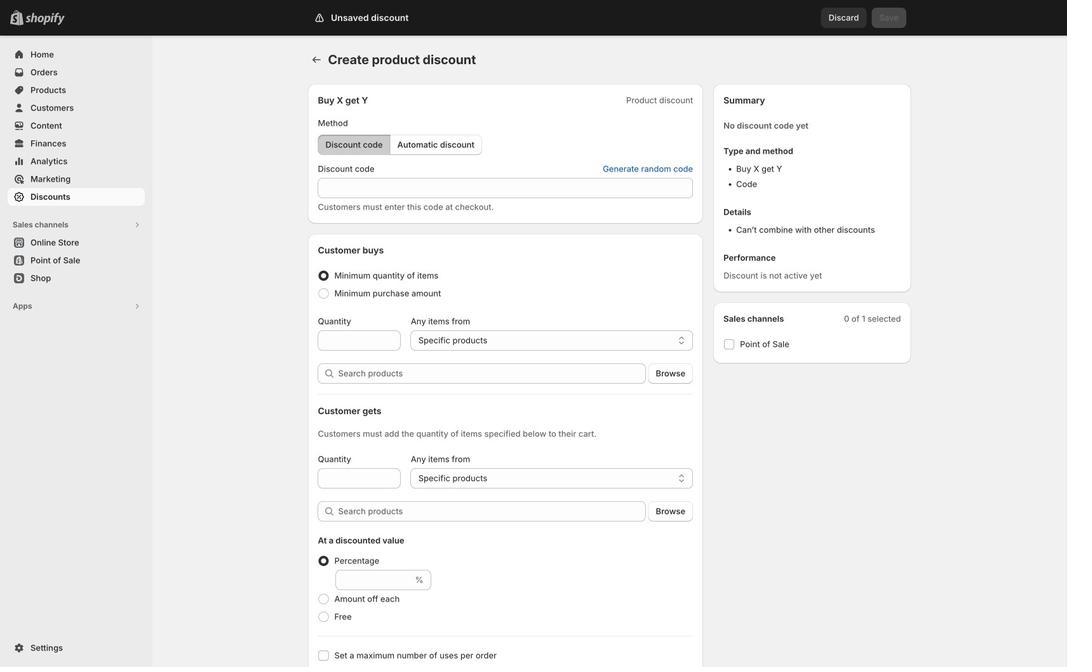 Task type: describe. For each thing, give the bounding box(es) containing it.
1 search products text field from the top
[[338, 363, 646, 384]]



Task type: vqa. For each thing, say whether or not it's contained in the screenshot.
the 1 new variant button
no



Task type: locate. For each thing, give the bounding box(es) containing it.
2 search products text field from the top
[[338, 501, 646, 522]]

Search products text field
[[338, 363, 646, 384], [338, 501, 646, 522]]

None text field
[[318, 178, 693, 198], [318, 468, 401, 489], [318, 178, 693, 198], [318, 468, 401, 489]]

shopify image
[[25, 13, 65, 25]]

0 vertical spatial search products text field
[[338, 363, 646, 384]]

1 vertical spatial search products text field
[[338, 501, 646, 522]]

None text field
[[318, 330, 401, 351], [336, 570, 413, 590], [318, 330, 401, 351], [336, 570, 413, 590]]



